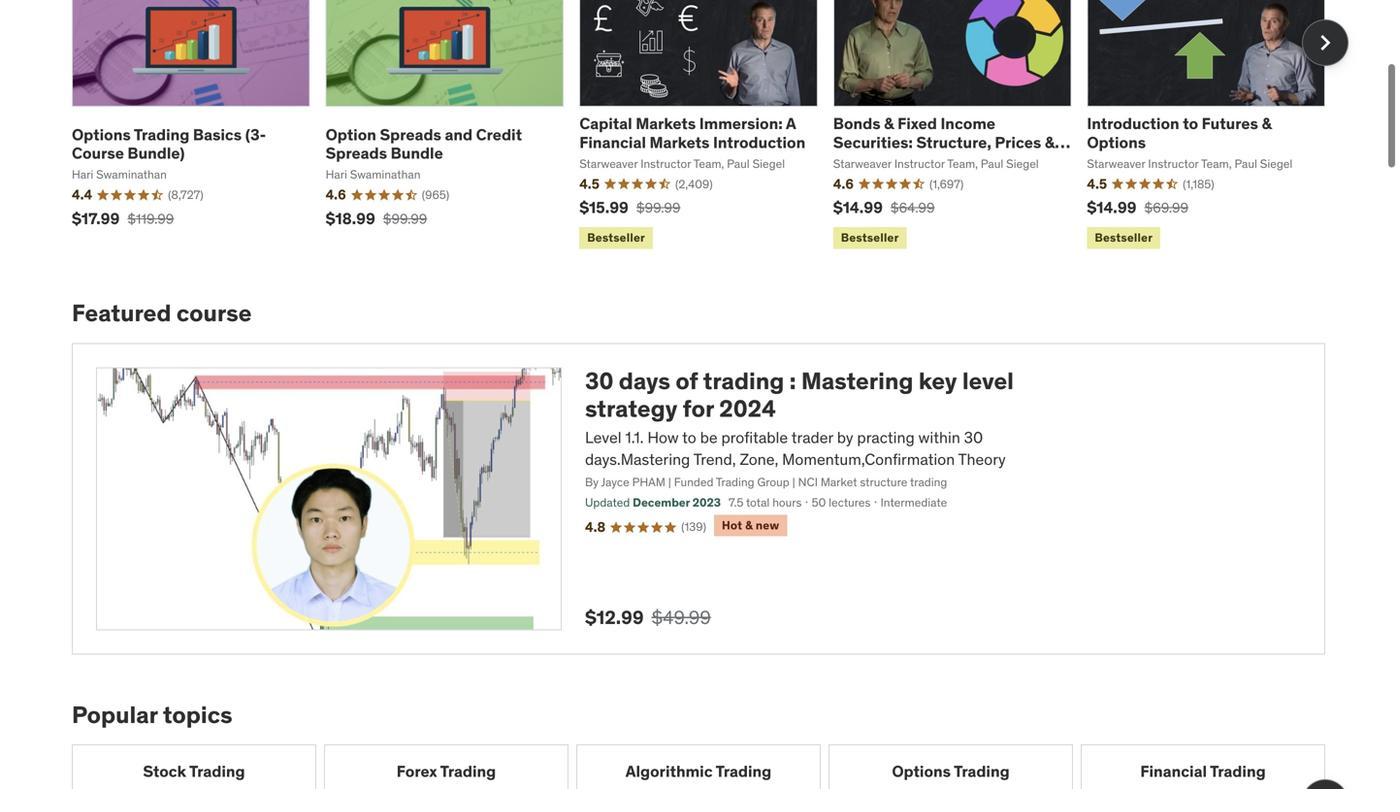Task type: vqa. For each thing, say whether or not it's contained in the screenshot.
Momentum,Confirmation
yes



Task type: locate. For each thing, give the bounding box(es) containing it.
trading for forex trading
[[440, 761, 496, 781]]

course
[[177, 298, 252, 328]]

1 horizontal spatial options
[[892, 761, 951, 781]]

0 horizontal spatial to
[[682, 427, 697, 447]]

7.5 total hours
[[729, 495, 802, 510]]

structure,
[[917, 132, 992, 152]]

updated
[[585, 495, 630, 510]]

trading inside 30 days of trading : mastering key level strategy for 2024 level 1.1. how to be profitable trader by practing within 30 days.mastering trend, zone, momentum,confirmation theory by jayce pham | funded trading group | nci market structure trading
[[716, 475, 755, 490]]

0 vertical spatial financial
[[580, 132, 646, 152]]

how
[[648, 427, 679, 447]]

option spreads and credit spreads bundle
[[326, 125, 522, 163]]

trend,
[[694, 449, 736, 469]]

30 left the days
[[585, 366, 614, 395]]

bonds
[[833, 114, 881, 134]]

trading for algorithmic trading
[[716, 761, 772, 781]]

& right the futures at right top
[[1262, 114, 1272, 134]]

options for options trading basics (3- course bundle)
[[72, 125, 131, 144]]

1 horizontal spatial financial
[[1141, 761, 1207, 781]]

to left the futures at right top
[[1183, 114, 1199, 134]]

trading up the intermediate
[[910, 475, 948, 490]]

trading
[[134, 125, 190, 144], [716, 475, 755, 490], [189, 761, 245, 781], [440, 761, 496, 781], [716, 761, 772, 781], [954, 761, 1010, 781], [1210, 761, 1266, 781]]

practing
[[857, 427, 915, 447]]

to
[[1183, 114, 1199, 134], [682, 427, 697, 447]]

trading inside options trading basics (3- course bundle)
[[134, 125, 190, 144]]

options trading basics (3- course bundle)
[[72, 125, 266, 163]]

1 vertical spatial 30
[[964, 427, 983, 447]]

$12.99 $49.99
[[585, 605, 711, 629]]

algorithmic trading
[[626, 761, 772, 781]]

$12.99
[[585, 605, 644, 629]]

$49.99
[[652, 605, 711, 629]]

financial
[[580, 132, 646, 152], [1141, 761, 1207, 781]]

1 vertical spatial financial
[[1141, 761, 1207, 781]]

market
[[821, 475, 857, 490]]

capital
[[580, 114, 632, 134]]

2023
[[693, 495, 721, 510]]

markets
[[636, 114, 696, 134], [650, 132, 710, 152], [833, 151, 894, 171]]

trading for stock trading
[[189, 761, 245, 781]]

| right pham
[[668, 475, 671, 490]]

1 vertical spatial trading
[[910, 475, 948, 490]]

0 horizontal spatial 30
[[585, 366, 614, 395]]

be
[[700, 427, 718, 447]]

securities:
[[833, 132, 913, 152]]

0 horizontal spatial financial
[[580, 132, 646, 152]]

next image
[[1310, 27, 1341, 58]]

0 horizontal spatial trading
[[703, 366, 785, 395]]

1 horizontal spatial introduction
[[1087, 114, 1180, 134]]

futures
[[1202, 114, 1259, 134]]

1.1.
[[625, 427, 644, 447]]

|
[[668, 475, 671, 490], [793, 475, 796, 490]]

algorithmic
[[626, 761, 713, 781]]

| left nci
[[793, 475, 796, 490]]

within
[[919, 427, 961, 447]]

options trading link
[[829, 744, 1073, 789]]

1 horizontal spatial |
[[793, 475, 796, 490]]

options inside options trading basics (3- course bundle)
[[72, 125, 131, 144]]

1 horizontal spatial to
[[1183, 114, 1199, 134]]

introduction inside the capital markets immersion: a financial markets introduction
[[713, 132, 806, 152]]

1 vertical spatial to
[[682, 427, 697, 447]]

trading left :
[[703, 366, 785, 395]]

trading
[[703, 366, 785, 395], [910, 475, 948, 490]]

days
[[619, 366, 671, 395]]

zone,
[[740, 449, 779, 469]]

2 horizontal spatial options
[[1087, 132, 1146, 152]]

options trading basics (3- course bundle) link
[[72, 125, 266, 163]]

financial trading link
[[1081, 744, 1326, 789]]

trader
[[792, 427, 834, 447]]

0 vertical spatial 30
[[585, 366, 614, 395]]

& left fixed
[[884, 114, 894, 134]]

0 vertical spatial to
[[1183, 114, 1199, 134]]

0 horizontal spatial |
[[668, 475, 671, 490]]

structure
[[860, 475, 908, 490]]

december
[[633, 495, 690, 510]]

pham
[[632, 475, 666, 490]]

introduction
[[1087, 114, 1180, 134], [713, 132, 806, 152]]

& right hot
[[745, 518, 753, 533]]

to inside 30 days of trading : mastering key level strategy for 2024 level 1.1. how to be profitable trader by practing within 30 days.mastering trend, zone, momentum,confirmation theory by jayce pham | funded trading group | nci market structure trading
[[682, 427, 697, 447]]

hours
[[773, 495, 802, 510]]

capital markets immersion: a financial markets introduction link
[[580, 114, 806, 152]]

30
[[585, 366, 614, 395], [964, 427, 983, 447]]

4.8
[[585, 518, 606, 536]]

1 horizontal spatial trading
[[910, 475, 948, 490]]

0 horizontal spatial introduction
[[713, 132, 806, 152]]

to left be
[[682, 427, 697, 447]]

total
[[746, 495, 770, 510]]

hot
[[722, 518, 743, 533]]

updated december 2023
[[585, 495, 721, 510]]

0 horizontal spatial options
[[72, 125, 131, 144]]

option spreads and credit spreads bundle link
[[326, 125, 522, 163]]

&
[[884, 114, 894, 134], [1262, 114, 1272, 134], [1045, 132, 1055, 152], [745, 518, 753, 533]]

options inside introduction to futures & options
[[1087, 132, 1146, 152]]

bundle)
[[128, 143, 185, 163]]

options
[[72, 125, 131, 144], [1087, 132, 1146, 152], [892, 761, 951, 781]]

& right prices at the right of page
[[1045, 132, 1055, 152]]

funded
[[674, 475, 714, 490]]

group
[[757, 475, 790, 490]]

and
[[445, 125, 473, 144]]

options trading
[[892, 761, 1010, 781]]

introduction inside introduction to futures & options
[[1087, 114, 1180, 134]]

50
[[812, 495, 826, 510]]

30 up theory
[[964, 427, 983, 447]]

featured course
[[72, 298, 252, 328]]



Task type: describe. For each thing, give the bounding box(es) containing it.
to inside introduction to futures & options
[[1183, 114, 1199, 134]]

option
[[326, 125, 376, 144]]

level
[[963, 366, 1014, 395]]

introduction to futures & options link
[[1087, 114, 1272, 152]]

intermediate
[[881, 495, 947, 510]]

spreads left and
[[380, 125, 442, 144]]

1 horizontal spatial 30
[[964, 427, 983, 447]]

options for options trading
[[892, 761, 951, 781]]

trading for options trading basics (3- course bundle)
[[134, 125, 190, 144]]

a
[[786, 114, 796, 134]]

basics
[[193, 125, 242, 144]]

financial inside the capital markets immersion: a financial markets introduction
[[580, 132, 646, 152]]

mastering
[[801, 366, 914, 395]]

featured
[[72, 298, 171, 328]]

key
[[919, 366, 957, 395]]

by
[[837, 427, 854, 447]]

bonds & fixed income securities: structure, prices & markets link
[[833, 114, 1071, 171]]

2 | from the left
[[793, 475, 796, 490]]

stock
[[143, 761, 186, 781]]

markets inside bonds & fixed income securities: structure, prices & markets
[[833, 151, 894, 171]]

of
[[676, 366, 698, 395]]

stock trading
[[143, 761, 245, 781]]

immersion:
[[700, 114, 783, 134]]

algorithmic trading link
[[576, 744, 821, 789]]

theory
[[958, 449, 1006, 469]]

lectures
[[829, 495, 871, 510]]

income
[[941, 114, 996, 134]]

stock trading link
[[72, 744, 316, 789]]

spreads left "bundle"
[[326, 143, 387, 163]]

7.5
[[729, 495, 744, 510]]

trading for options trading
[[954, 761, 1010, 781]]

for
[[683, 394, 714, 423]]

new
[[756, 518, 780, 533]]

(139)
[[681, 519, 707, 534]]

financial trading
[[1141, 761, 1266, 781]]

& inside introduction to futures & options
[[1262, 114, 1272, 134]]

fixed
[[898, 114, 937, 134]]

forex trading
[[397, 761, 496, 781]]

0 vertical spatial trading
[[703, 366, 785, 395]]

profitable
[[722, 427, 788, 447]]

course
[[72, 143, 124, 163]]

:
[[790, 366, 796, 395]]

capital markets immersion: a financial markets introduction
[[580, 114, 806, 152]]

50 lectures
[[812, 495, 871, 510]]

level
[[585, 427, 622, 447]]

forex
[[397, 761, 437, 781]]

bonds & fixed income securities: structure, prices & markets
[[833, 114, 1055, 171]]

trading for financial trading
[[1210, 761, 1266, 781]]

introduction to futures & options
[[1087, 114, 1272, 152]]

forex trading link
[[324, 744, 569, 789]]

nci
[[798, 475, 818, 490]]

by
[[585, 475, 599, 490]]

bundle
[[391, 143, 443, 163]]

carousel element
[[72, 0, 1349, 253]]

popular
[[72, 700, 158, 729]]

1 | from the left
[[668, 475, 671, 490]]

hot & new
[[722, 518, 780, 533]]

days.mastering
[[585, 449, 690, 469]]

credit
[[476, 125, 522, 144]]

(3-
[[245, 125, 266, 144]]

popular topics
[[72, 700, 232, 729]]

30 days of trading : mastering key level strategy for 2024 level 1.1. how to be profitable trader by practing within 30 days.mastering trend, zone, momentum,confirmation theory by jayce pham | funded trading group | nci market structure trading
[[585, 366, 1014, 490]]

strategy
[[585, 394, 678, 423]]

jayce
[[601, 475, 630, 490]]

2024
[[719, 394, 776, 423]]

prices
[[995, 132, 1042, 152]]

momentum,confirmation
[[782, 449, 955, 469]]

topics
[[163, 700, 232, 729]]



